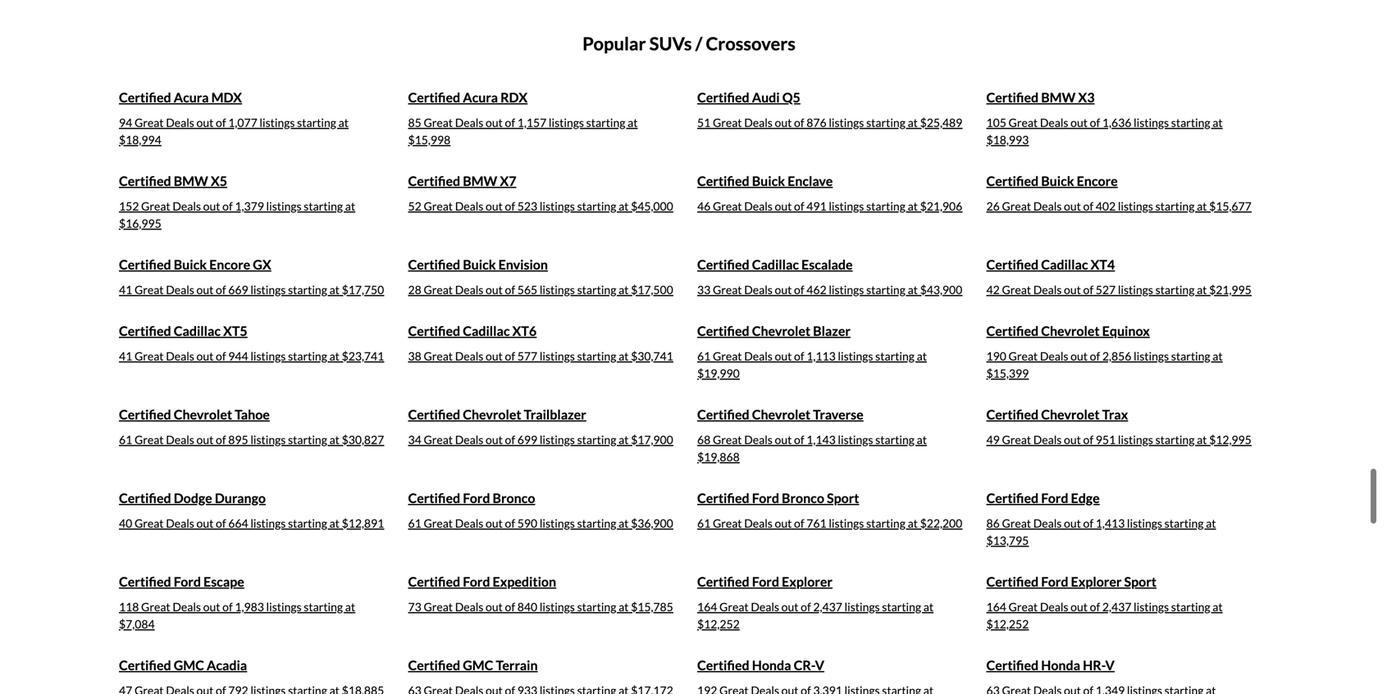Task type: vqa. For each thing, say whether or not it's contained in the screenshot.
1st the V from the right
yes



Task type: locate. For each thing, give the bounding box(es) containing it.
encore up 669
[[209, 257, 250, 273]]

of left 1,983
[[222, 600, 233, 614]]

$12,252 for certified ford explorer
[[697, 618, 740, 632]]

out inside 190 great deals out of 2,856 listings starting at $15,399
[[1071, 349, 1088, 363]]

$43,900
[[920, 283, 963, 297]]

certified acura mdx
[[119, 89, 242, 105]]

462
[[807, 283, 827, 297]]

out for certified chevrolet trax
[[1064, 433, 1081, 447]]

of left 876
[[794, 116, 805, 130]]

of inside 61 great deals out of 1,113 listings starting at $19,990
[[794, 349, 805, 363]]

starting for certified chevrolet traverse
[[876, 433, 915, 447]]

1 horizontal spatial honda
[[1041, 658, 1081, 674]]

certified for certified cadillac escalade
[[697, 257, 750, 273]]

starting for certified ford edge
[[1165, 517, 1204, 531]]

out inside 85 great deals out of 1,157 listings starting at $15,998
[[486, 116, 503, 130]]

great right 38
[[424, 349, 453, 363]]

2,437
[[813, 600, 842, 614], [1103, 600, 1132, 614]]

164 great deals out of 2,437 listings starting at $12,252 down certified ford explorer sport
[[987, 600, 1223, 632]]

at for certified ford bronco
[[619, 517, 629, 531]]

out for certified buick envision
[[486, 283, 503, 297]]

certified audi q5
[[697, 89, 801, 105]]

2,856
[[1103, 349, 1132, 363]]

deals down certified buick encore gx
[[166, 283, 194, 297]]

of for certified bmw x7
[[505, 199, 515, 213]]

118
[[119, 600, 139, 614]]

deals down certified chevrolet traverse
[[744, 433, 773, 447]]

1 vertical spatial 41
[[119, 349, 132, 363]]

$15,785
[[631, 600, 673, 614]]

deals down certified ford expedition
[[455, 600, 484, 614]]

1 v from the left
[[815, 658, 825, 674]]

1 164 great deals out of 2,437 listings starting at $12,252 from the left
[[697, 600, 934, 632]]

terrain
[[496, 658, 538, 674]]

$17,500
[[631, 283, 673, 297]]

great inside 190 great deals out of 2,856 listings starting at $15,399
[[1009, 349, 1038, 363]]

deals inside 68 great deals out of 1,143 listings starting at $19,868
[[744, 433, 773, 447]]

2 honda from the left
[[1041, 658, 1081, 674]]

1 horizontal spatial gmc
[[463, 658, 493, 674]]

listings inside 61 great deals out of 1,113 listings starting at $19,990
[[838, 349, 873, 363]]

2 41 from the top
[[119, 349, 132, 363]]

ford for certified ford escape
[[174, 574, 201, 590]]

of inside 86 great deals out of 1,413 listings starting at $13,795
[[1083, 517, 1094, 531]]

out down certified ford expedition
[[486, 600, 503, 614]]

0 horizontal spatial encore
[[209, 257, 250, 273]]

2 explorer from the left
[[1071, 574, 1122, 590]]

out inside 61 great deals out of 1,113 listings starting at $19,990
[[775, 349, 792, 363]]

out for certified chevrolet equinox
[[1071, 349, 1088, 363]]

great inside 68 great deals out of 1,143 listings starting at $19,868
[[713, 433, 742, 447]]

trailblazer
[[524, 407, 586, 423]]

at inside 68 great deals out of 1,143 listings starting at $19,868
[[917, 433, 927, 447]]

cadillac
[[752, 257, 799, 273], [1041, 257, 1088, 273], [174, 323, 221, 339], [463, 323, 510, 339]]

starting inside 94 great deals out of 1,077 listings starting at $18,994
[[297, 116, 336, 130]]

1 horizontal spatial sport
[[1124, 574, 1157, 590]]

certified buick envision
[[408, 257, 548, 273]]

listings for certified chevrolet traverse
[[838, 433, 873, 447]]

deals down certified bmw x7
[[455, 199, 484, 213]]

starting for certified acura rdx
[[586, 116, 626, 130]]

out for certified cadillac escalade
[[775, 283, 792, 297]]

out down certified chevrolet equinox
[[1071, 349, 1088, 363]]

deals down certified dodge durango
[[166, 517, 194, 531]]

68 great deals out of 1,143 listings starting at $19,868
[[697, 433, 927, 464]]

of for certified cadillac xt5
[[216, 349, 226, 363]]

deals for certified ford explorer
[[751, 600, 779, 614]]

of for certified ford explorer
[[801, 600, 811, 614]]

starting inside 85 great deals out of 1,157 listings starting at $15,998
[[586, 116, 626, 130]]

of for certified cadillac escalade
[[794, 283, 805, 297]]

41 great deals out of 669 listings starting at $17,750
[[119, 283, 384, 297]]

1 horizontal spatial bronco
[[782, 491, 825, 507]]

164 right the $15,785 at the bottom left
[[697, 600, 717, 614]]

of left 761
[[794, 517, 805, 531]]

of for certified ford escape
[[222, 600, 233, 614]]

listings inside 68 great deals out of 1,143 listings starting at $19,868
[[838, 433, 873, 447]]

starting for certified chevrolet trailblazer
[[577, 433, 616, 447]]

of inside 118 great deals out of 1,983 listings starting at $7,084
[[222, 600, 233, 614]]

49
[[987, 433, 1000, 447]]

great up $18,993
[[1009, 116, 1038, 130]]

great for certified cadillac escalade
[[713, 283, 742, 297]]

listings for certified buick encore gx
[[251, 283, 286, 297]]

sport up 61 great deals out of 761 listings starting at $22,200 at the right of page
[[827, 491, 859, 507]]

listings right "590"
[[540, 517, 575, 531]]

deals down certified chevrolet trax
[[1034, 433, 1062, 447]]

certified buick enclave
[[697, 173, 833, 189]]

0 horizontal spatial v
[[815, 658, 825, 674]]

0 horizontal spatial honda
[[752, 658, 791, 674]]

deals down certified ford edge
[[1034, 517, 1062, 531]]

of left 462
[[794, 283, 805, 297]]

164
[[697, 600, 717, 614], [987, 600, 1007, 614]]

out down mdx
[[197, 116, 214, 130]]

590
[[518, 517, 538, 531]]

1 horizontal spatial explorer
[[1071, 574, 1122, 590]]

certified cadillac xt4
[[987, 257, 1115, 273]]

great up $15,399
[[1009, 349, 1038, 363]]

152 great deals out of 1,379 listings starting at $16,995
[[119, 199, 355, 230]]

1,983
[[235, 600, 264, 614]]

listings right 462
[[829, 283, 864, 297]]

chevrolet up 951
[[1041, 407, 1100, 423]]

great for certified ford explorer sport
[[1009, 600, 1038, 614]]

0 horizontal spatial sport
[[827, 491, 859, 507]]

bmw left x5
[[174, 173, 208, 189]]

buick for certified buick envision
[[463, 257, 496, 273]]

out for certified ford expedition
[[486, 600, 503, 614]]

deals down certified acura rdx
[[455, 116, 484, 130]]

$17,900
[[631, 433, 673, 447]]

out inside 86 great deals out of 1,413 listings starting at $13,795
[[1064, 517, 1081, 531]]

blazer
[[813, 323, 851, 339]]

491
[[807, 199, 827, 213]]

listings right 1,379
[[266, 199, 302, 213]]

2 acura from the left
[[463, 89, 498, 105]]

1 horizontal spatial bmw
[[463, 173, 497, 189]]

2 bronco from the left
[[782, 491, 825, 507]]

of inside 68 great deals out of 1,143 listings starting at $19,868
[[794, 433, 805, 447]]

deals inside 118 great deals out of 1,983 listings starting at $7,084
[[173, 600, 201, 614]]

of left 1,379
[[222, 199, 233, 213]]

at inside the 105 great deals out of 1,636 listings starting at $18,993
[[1213, 116, 1223, 130]]

164 down $13,795
[[987, 600, 1007, 614]]

out for certified buick encore
[[1064, 199, 1081, 213]]

1 horizontal spatial 164
[[987, 600, 1007, 614]]

at
[[339, 116, 349, 130], [628, 116, 638, 130], [908, 116, 918, 130], [1213, 116, 1223, 130], [345, 199, 355, 213], [619, 199, 629, 213], [908, 199, 918, 213], [1197, 199, 1207, 213], [329, 283, 340, 297], [619, 283, 629, 297], [908, 283, 918, 297], [1197, 283, 1207, 297], [329, 349, 340, 363], [619, 349, 629, 363], [917, 349, 927, 363], [1213, 349, 1223, 363], [329, 433, 340, 447], [619, 433, 629, 447], [917, 433, 927, 447], [1197, 433, 1207, 447], [329, 517, 340, 531], [619, 517, 629, 531], [908, 517, 918, 531], [1206, 517, 1216, 531], [345, 600, 355, 614], [619, 600, 629, 614], [924, 600, 934, 614], [1213, 600, 1223, 614]]

$23,741
[[342, 349, 384, 363]]

certified chevrolet trailblazer
[[408, 407, 586, 423]]

out down dodge
[[197, 517, 214, 531]]

$12,252 up certified honda cr-v
[[697, 618, 740, 632]]

of inside 85 great deals out of 1,157 listings starting at $15,998
[[505, 116, 515, 130]]

certified ford bronco
[[408, 491, 535, 507]]

0 horizontal spatial 164 great deals out of 2,437 listings starting at $12,252
[[697, 600, 934, 632]]

buick up 26 great deals out of 402 listings starting at $15,677
[[1041, 173, 1074, 189]]

deals for certified buick enclave
[[744, 199, 773, 213]]

105
[[987, 116, 1007, 130]]

starting inside the 105 great deals out of 1,636 listings starting at $18,993
[[1171, 116, 1211, 130]]

chevrolet up 190 great deals out of 2,856 listings starting at $15,399
[[1041, 323, 1100, 339]]

of left 840
[[505, 600, 515, 614]]

listings inside 85 great deals out of 1,157 listings starting at $15,998
[[549, 116, 584, 130]]

0 vertical spatial encore
[[1077, 173, 1118, 189]]

listings down the trailblazer in the left bottom of the page
[[540, 433, 575, 447]]

28
[[408, 283, 422, 297]]

starting inside 61 great deals out of 1,113 listings starting at $19,990
[[876, 349, 915, 363]]

deals for certified cadillac xt4
[[1034, 283, 1062, 297]]

certified chevrolet equinox
[[987, 323, 1150, 339]]

1 bronco from the left
[[493, 491, 535, 507]]

of left the 664
[[216, 517, 226, 531]]

of left 402
[[1083, 199, 1094, 213]]

cadillac for escalade
[[752, 257, 799, 273]]

of left 577
[[505, 349, 515, 363]]

starting for certified cadillac xt6
[[577, 349, 616, 363]]

$15,677
[[1209, 199, 1252, 213]]

great for certified chevrolet equinox
[[1009, 349, 1038, 363]]

cadillac left xt6
[[463, 323, 510, 339]]

chevrolet up 895
[[174, 407, 232, 423]]

2 gmc from the left
[[463, 658, 493, 674]]

starting inside 190 great deals out of 2,856 listings starting at $15,399
[[1171, 349, 1211, 363]]

sport down 86 great deals out of 1,413 listings starting at $13,795
[[1124, 574, 1157, 590]]

listings right the 664
[[251, 517, 286, 531]]

1 gmc from the left
[[174, 658, 204, 674]]

bmw for x5
[[174, 173, 208, 189]]

listings right 402
[[1118, 199, 1154, 213]]

1,143
[[807, 433, 836, 447]]

0 horizontal spatial bronco
[[493, 491, 535, 507]]

deals down certified ford escape
[[173, 600, 201, 614]]

of inside 152 great deals out of 1,379 listings starting at $16,995
[[222, 199, 233, 213]]

out inside 68 great deals out of 1,143 listings starting at $19,868
[[775, 433, 792, 447]]

1 vertical spatial encore
[[209, 257, 250, 273]]

great down certified chevrolet tahoe
[[135, 433, 164, 447]]

out inside the 105 great deals out of 1,636 listings starting at $18,993
[[1071, 116, 1088, 130]]

1 vertical spatial sport
[[1124, 574, 1157, 590]]

$13,795
[[987, 534, 1029, 548]]

of left 523
[[505, 199, 515, 213]]

x7
[[500, 173, 516, 189]]

0 vertical spatial sport
[[827, 491, 859, 507]]

out
[[197, 116, 214, 130], [486, 116, 503, 130], [775, 116, 792, 130], [1071, 116, 1088, 130], [203, 199, 220, 213], [486, 199, 503, 213], [775, 199, 792, 213], [1064, 199, 1081, 213], [197, 283, 214, 297], [486, 283, 503, 297], [775, 283, 792, 297], [1064, 283, 1081, 297], [197, 349, 214, 363], [486, 349, 503, 363], [775, 349, 792, 363], [1071, 349, 1088, 363], [197, 433, 214, 447], [486, 433, 503, 447], [775, 433, 792, 447], [1064, 433, 1081, 447], [197, 517, 214, 531], [486, 517, 503, 531], [775, 517, 792, 531], [1064, 517, 1081, 531], [203, 600, 220, 614], [486, 600, 503, 614], [782, 600, 799, 614], [1071, 600, 1088, 614]]

of left "590"
[[505, 517, 515, 531]]

listings right 527
[[1118, 283, 1154, 297]]

listings inside 118 great deals out of 1,983 listings starting at $7,084
[[266, 600, 302, 614]]

listings inside the 105 great deals out of 1,636 listings starting at $18,993
[[1134, 116, 1169, 130]]

deals down certified chevrolet blazer
[[744, 349, 773, 363]]

listings for certified chevrolet trax
[[1118, 433, 1154, 447]]

of for certified dodge durango
[[216, 517, 226, 531]]

deals for certified ford expedition
[[455, 600, 484, 614]]

at for certified buick enclave
[[908, 199, 918, 213]]

bmw for x7
[[463, 173, 497, 189]]

listings right 951
[[1118, 433, 1154, 447]]

great for certified ford escape
[[141, 600, 170, 614]]

61 up the $19,990
[[697, 349, 711, 363]]

certified buick encore gx
[[119, 257, 271, 273]]

starting for certified ford bronco sport
[[866, 517, 906, 531]]

at inside 118 great deals out of 1,983 listings starting at $7,084
[[345, 600, 355, 614]]

$12,252
[[697, 618, 740, 632], [987, 618, 1029, 632]]

$16,995
[[119, 216, 161, 230]]

deals down certified bmw x5 in the top of the page
[[173, 199, 201, 213]]

out for certified cadillac xt6
[[486, 349, 503, 363]]

at for certified cadillac xt4
[[1197, 283, 1207, 297]]

honda for hr-
[[1041, 658, 1081, 674]]

0 vertical spatial 41
[[119, 283, 132, 297]]

listings inside 86 great deals out of 1,413 listings starting at $13,795
[[1127, 517, 1163, 531]]

out down certified buick encore gx
[[197, 283, 214, 297]]

bmw for x3
[[1041, 89, 1076, 105]]

of for certified chevrolet blazer
[[794, 349, 805, 363]]

great down certified ford explorer
[[720, 600, 749, 614]]

great for certified ford explorer
[[720, 600, 749, 614]]

deals for certified dodge durango
[[166, 517, 194, 531]]

listings right 577
[[540, 349, 575, 363]]

listings for certified bmw x5
[[266, 199, 302, 213]]

of for certified chevrolet trax
[[1083, 433, 1094, 447]]

listings for certified chevrolet blazer
[[838, 349, 873, 363]]

of left 944
[[216, 349, 226, 363]]

great inside 152 great deals out of 1,379 listings starting at $16,995
[[141, 199, 170, 213]]

out down the escape
[[203, 600, 220, 614]]

$21,906
[[920, 199, 963, 213]]

deals down certified chevrolet trailblazer on the left of the page
[[455, 433, 484, 447]]

deals inside the 105 great deals out of 1,636 listings starting at $18,993
[[1040, 116, 1069, 130]]

great for certified bmw x3
[[1009, 116, 1038, 130]]

1 horizontal spatial acura
[[463, 89, 498, 105]]

of inside the 105 great deals out of 1,636 listings starting at $18,993
[[1090, 116, 1100, 130]]

of left the "2,856"
[[1090, 349, 1100, 363]]

out for certified ford edge
[[1064, 517, 1081, 531]]

1 acura from the left
[[174, 89, 209, 105]]

at for certified audi q5
[[908, 116, 918, 130]]

1 164 from the left
[[697, 600, 717, 614]]

1 2,437 from the left
[[813, 600, 842, 614]]

certified for certified buick encore gx
[[119, 257, 171, 273]]

2 $12,252 from the left
[[987, 618, 1029, 632]]

listings right 1,157
[[549, 116, 584, 130]]

38 great deals out of 577 listings starting at $30,741
[[408, 349, 673, 363]]

$18,994
[[119, 133, 161, 147]]

1 honda from the left
[[752, 658, 791, 674]]

at inside 94 great deals out of 1,077 listings starting at $18,994
[[339, 116, 349, 130]]

0 horizontal spatial 164
[[697, 600, 717, 614]]

0 horizontal spatial acura
[[174, 89, 209, 105]]

1 horizontal spatial v
[[1106, 658, 1115, 674]]

acura left rdx
[[463, 89, 498, 105]]

deals down certified chevrolet tahoe
[[166, 433, 194, 447]]

certified gmc acadia
[[119, 658, 247, 674]]

popular suvs / crossovers
[[583, 33, 796, 54]]

chevrolet up 699
[[463, 407, 521, 423]]

deals for certified cadillac escalade
[[744, 283, 773, 297]]

2 164 great deals out of 2,437 listings starting at $12,252 from the left
[[987, 600, 1223, 632]]

86
[[987, 517, 1000, 531]]

great inside the 105 great deals out of 1,636 listings starting at $18,993
[[1009, 116, 1038, 130]]

trax
[[1102, 407, 1128, 423]]

61 down certified chevrolet tahoe
[[119, 433, 132, 447]]

2,437 up cr-
[[813, 600, 842, 614]]

118 great deals out of 1,983 listings starting at $7,084
[[119, 600, 355, 632]]

gmc for terrain
[[463, 658, 493, 674]]

great inside 94 great deals out of 1,077 listings starting at $18,994
[[135, 116, 164, 130]]

acura left mdx
[[174, 89, 209, 105]]

of inside 94 great deals out of 1,077 listings starting at $18,994
[[216, 116, 226, 130]]

listings for certified ford explorer sport
[[1134, 600, 1169, 614]]

at for certified ford edge
[[1206, 517, 1216, 531]]

of for certified acura mdx
[[216, 116, 226, 130]]

$30,827
[[342, 433, 384, 447]]

bmw left x7
[[463, 173, 497, 189]]

starting for certified cadillac xt5
[[288, 349, 327, 363]]

deals for certified chevrolet trailblazer
[[455, 433, 484, 447]]

great right 26
[[1002, 199, 1031, 213]]

61 great deals out of 1,113 listings starting at $19,990
[[697, 349, 927, 381]]

certified for certified gmc terrain
[[408, 658, 460, 674]]

chevrolet up 68 great deals out of 1,143 listings starting at $19,868 at the right bottom
[[752, 407, 811, 423]]

out down edge
[[1064, 517, 1081, 531]]

164 for certified ford explorer sport
[[987, 600, 1007, 614]]

suvs
[[650, 33, 692, 54]]

starting for certified chevrolet equinox
[[1171, 349, 1211, 363]]

out down rdx
[[486, 116, 503, 130]]

40 great deals out of 664 listings starting at $12,891
[[119, 517, 384, 531]]

of left 1,413
[[1083, 517, 1094, 531]]

encore for certified buick encore gx
[[209, 257, 250, 273]]

deals down certified cadillac xt6 in the left of the page
[[455, 349, 484, 363]]

2,437 for certified ford explorer
[[813, 600, 842, 614]]

starting for certified ford escape
[[304, 600, 343, 614]]

starting inside 118 great deals out of 1,983 listings starting at $7,084
[[304, 600, 343, 614]]

0 horizontal spatial gmc
[[174, 658, 204, 674]]

1 41 from the top
[[119, 283, 132, 297]]

certified bmw x7
[[408, 173, 516, 189]]

deals down certified buick envision
[[455, 283, 484, 297]]

certified for certified chevrolet traverse
[[697, 407, 750, 423]]

deals inside 85 great deals out of 1,157 listings starting at $15,998
[[455, 116, 484, 130]]

great right 73
[[424, 600, 453, 614]]

deals for certified chevrolet blazer
[[744, 349, 773, 363]]

great right 51
[[713, 116, 742, 130]]

2 2,437 from the left
[[1103, 600, 1132, 614]]

of for certified cadillac xt4
[[1083, 283, 1094, 297]]

deals for certified bmw x5
[[173, 199, 201, 213]]

2 164 from the left
[[987, 600, 1007, 614]]

1,157
[[518, 116, 547, 130]]

$30,741
[[631, 349, 673, 363]]

buick
[[752, 173, 785, 189], [1041, 173, 1074, 189], [174, 257, 207, 273], [463, 257, 496, 273]]

at inside 86 great deals out of 1,413 listings starting at $13,795
[[1206, 517, 1216, 531]]

listings inside 190 great deals out of 2,856 listings starting at $15,399
[[1134, 349, 1169, 363]]

out down certified ford explorer
[[782, 600, 799, 614]]

deals inside 86 great deals out of 1,413 listings starting at $13,795
[[1034, 517, 1062, 531]]

great for certified ford bronco sport
[[713, 517, 742, 531]]

certified bmw x3
[[987, 89, 1095, 105]]

deals inside 61 great deals out of 1,113 listings starting at $19,990
[[744, 349, 773, 363]]

great for certified cadillac xt6
[[424, 349, 453, 363]]

61 great deals out of 895 listings starting at $30,827
[[119, 433, 384, 447]]

certified honda cr-v link
[[697, 656, 970, 695]]

certified chevrolet traverse
[[697, 407, 864, 423]]

certified ford expedition
[[408, 574, 556, 590]]

out left 944
[[197, 349, 214, 363]]

starting inside 68 great deals out of 1,143 listings starting at $19,868
[[876, 433, 915, 447]]

at inside 152 great deals out of 1,379 listings starting at $16,995
[[345, 199, 355, 213]]

1 horizontal spatial $12,252
[[987, 618, 1029, 632]]

1 horizontal spatial encore
[[1077, 173, 1118, 189]]

bronco
[[493, 491, 535, 507], [782, 491, 825, 507]]

at inside 61 great deals out of 1,113 listings starting at $19,990
[[917, 349, 927, 363]]

2 horizontal spatial bmw
[[1041, 89, 1076, 105]]

great down certified ford bronco
[[424, 517, 453, 531]]

buick left envision
[[463, 257, 496, 273]]

of for certified bmw x5
[[222, 199, 233, 213]]

0 horizontal spatial 2,437
[[813, 600, 842, 614]]

buick up 41 great deals out of 669 listings starting at $17,750
[[174, 257, 207, 273]]

$12,252 up the certified honda hr-v
[[987, 618, 1029, 632]]

great for certified chevrolet trailblazer
[[424, 433, 453, 447]]

explorer down 761
[[782, 574, 833, 590]]

great right 46
[[713, 199, 742, 213]]

cadillac for xt6
[[463, 323, 510, 339]]

out inside 94 great deals out of 1,077 listings starting at $18,994
[[197, 116, 214, 130]]

1 horizontal spatial 2,437
[[1103, 600, 1132, 614]]

great inside 61 great deals out of 1,113 listings starting at $19,990
[[713, 349, 742, 363]]

of inside 190 great deals out of 2,856 listings starting at $15,399
[[1090, 349, 1100, 363]]

164 for certified ford explorer
[[697, 600, 717, 614]]

honda
[[752, 658, 791, 674], [1041, 658, 1081, 674]]

out inside 118 great deals out of 1,983 listings starting at $7,084
[[203, 600, 220, 614]]

1 $12,252 from the left
[[697, 618, 740, 632]]

out inside 152 great deals out of 1,379 listings starting at $16,995
[[203, 199, 220, 213]]

deals down certified ford explorer
[[751, 600, 779, 614]]

at for certified buick encore gx
[[329, 283, 340, 297]]

great inside 86 great deals out of 1,413 listings starting at $13,795
[[1002, 517, 1031, 531]]

0 horizontal spatial explorer
[[782, 574, 833, 590]]

deals inside 190 great deals out of 2,856 listings starting at $15,399
[[1040, 349, 1069, 363]]

2 v from the left
[[1106, 658, 1115, 674]]

at for certified ford explorer sport
[[1213, 600, 1223, 614]]

61 inside 61 great deals out of 1,113 listings starting at $19,990
[[697, 349, 711, 363]]

chevrolet for tahoe
[[174, 407, 232, 423]]

1 explorer from the left
[[782, 574, 833, 590]]

49 great deals out of 951 listings starting at $12,995
[[987, 433, 1252, 447]]

great inside 85 great deals out of 1,157 listings starting at $15,998
[[424, 116, 453, 130]]

certified for certified ford escape
[[119, 574, 171, 590]]

listings inside 152 great deals out of 1,379 listings starting at $16,995
[[266, 199, 302, 213]]

0 horizontal spatial bmw
[[174, 173, 208, 189]]

out for certified buick enclave
[[775, 199, 792, 213]]

of down certified ford explorer
[[801, 600, 811, 614]]

of for certified chevrolet traverse
[[794, 433, 805, 447]]

out for certified chevrolet traverse
[[775, 433, 792, 447]]

deals down certified acura mdx in the top of the page
[[166, 116, 194, 130]]

out down certified ford bronco sport
[[775, 517, 792, 531]]

at inside 85 great deals out of 1,157 listings starting at $15,998
[[628, 116, 638, 130]]

listings for certified chevrolet tahoe
[[251, 433, 286, 447]]

/
[[696, 33, 703, 54]]

at inside 190 great deals out of 2,856 listings starting at $15,399
[[1213, 349, 1223, 363]]

of left 1,113
[[794, 349, 805, 363]]

deals inside 94 great deals out of 1,077 listings starting at $18,994
[[166, 116, 194, 130]]

traverse
[[813, 407, 864, 423]]

33 great deals out of 462 listings starting at $43,900
[[697, 283, 963, 297]]

starting inside 86 great deals out of 1,413 listings starting at $13,795
[[1165, 517, 1204, 531]]

$12,252 for certified ford explorer sport
[[987, 618, 1029, 632]]

of
[[216, 116, 226, 130], [505, 116, 515, 130], [794, 116, 805, 130], [1090, 116, 1100, 130], [222, 199, 233, 213], [505, 199, 515, 213], [794, 199, 805, 213], [1083, 199, 1094, 213], [216, 283, 226, 297], [505, 283, 515, 297], [794, 283, 805, 297], [1083, 283, 1094, 297], [216, 349, 226, 363], [505, 349, 515, 363], [794, 349, 805, 363], [1090, 349, 1100, 363], [216, 433, 226, 447], [505, 433, 515, 447], [794, 433, 805, 447], [1083, 433, 1094, 447], [216, 517, 226, 531], [505, 517, 515, 531], [794, 517, 805, 531], [1083, 517, 1094, 531], [222, 600, 233, 614], [505, 600, 515, 614], [801, 600, 811, 614], [1090, 600, 1100, 614]]

deals down certified chevrolet equinox
[[1040, 349, 1069, 363]]

0 horizontal spatial $12,252
[[697, 618, 740, 632]]

listings right "565"
[[540, 283, 575, 297]]

listings right 1,636
[[1134, 116, 1169, 130]]

$15,998
[[408, 133, 451, 147]]

great inside 118 great deals out of 1,983 listings starting at $7,084
[[141, 600, 170, 614]]

listings right 876
[[829, 116, 864, 130]]

61 right $12,891
[[408, 517, 422, 531]]

ford for certified ford explorer
[[752, 574, 779, 590]]

gmc left terrain
[[463, 658, 493, 674]]

starting for certified bmw x5
[[304, 199, 343, 213]]

starting inside 152 great deals out of 1,379 listings starting at $16,995
[[304, 199, 343, 213]]

944
[[228, 349, 248, 363]]

great up "$15,998" in the top of the page
[[424, 116, 453, 130]]

great up the $19,990
[[713, 349, 742, 363]]

1,379
[[235, 199, 264, 213]]

bmw
[[1041, 89, 1076, 105], [174, 173, 208, 189], [463, 173, 497, 189]]

out down certified buick enclave
[[775, 199, 792, 213]]

deals inside 152 great deals out of 1,379 listings starting at $16,995
[[173, 199, 201, 213]]

listings inside 94 great deals out of 1,077 listings starting at $18,994
[[260, 116, 295, 130]]

of left the 491 on the top of page
[[794, 199, 805, 213]]

1 horizontal spatial 164 great deals out of 2,437 listings starting at $12,252
[[987, 600, 1223, 632]]

out down certified buick envision
[[486, 283, 503, 297]]



Task type: describe. For each thing, give the bounding box(es) containing it.
certified for certified gmc acadia
[[119, 658, 171, 674]]

ford for certified ford expedition
[[463, 574, 490, 590]]

listings for certified cadillac xt6
[[540, 349, 575, 363]]

mdx
[[211, 89, 242, 105]]

certified chevrolet trax
[[987, 407, 1128, 423]]

out for certified ford escape
[[203, 600, 220, 614]]

out for certified cadillac xt4
[[1064, 283, 1081, 297]]

52 great deals out of 523 listings starting at $45,000
[[408, 199, 673, 213]]

envision
[[499, 257, 548, 273]]

certified gmc terrain link
[[408, 656, 681, 695]]

61 great deals out of 590 listings starting at $36,900
[[408, 517, 673, 531]]

951
[[1096, 433, 1116, 447]]

of for certified ford edge
[[1083, 517, 1094, 531]]

starting for certified ford bronco
[[577, 517, 616, 531]]

at for certified acura mdx
[[339, 116, 349, 130]]

listings for certified ford edge
[[1127, 517, 1163, 531]]

at for certified buick envision
[[619, 283, 629, 297]]

sport for certified ford explorer sport
[[1124, 574, 1157, 590]]

starting for certified ford explorer sport
[[1171, 600, 1211, 614]]

527
[[1096, 283, 1116, 297]]

105 great deals out of 1,636 listings starting at $18,993
[[987, 116, 1223, 147]]

664
[[228, 517, 248, 531]]

great for certified ford expedition
[[424, 600, 453, 614]]

at for certified chevrolet blazer
[[917, 349, 927, 363]]

of for certified buick encore gx
[[216, 283, 226, 297]]

expedition
[[493, 574, 556, 590]]

audi
[[752, 89, 780, 105]]

certified cadillac xt5
[[119, 323, 248, 339]]

of for certified buick encore
[[1083, 199, 1094, 213]]

certified ford bronco sport
[[697, 491, 859, 507]]

at for certified ford escape
[[345, 600, 355, 614]]

listings for certified buick envision
[[540, 283, 575, 297]]

out for certified acura mdx
[[197, 116, 214, 130]]

51
[[697, 116, 711, 130]]

out for certified chevrolet blazer
[[775, 349, 792, 363]]

$19,868
[[697, 450, 740, 464]]

42
[[987, 283, 1000, 297]]

gmc for acadia
[[174, 658, 204, 674]]

certified acura rdx
[[408, 89, 528, 105]]

escape
[[204, 574, 244, 590]]

deals for certified chevrolet tahoe
[[166, 433, 194, 447]]

out for certified ford bronco
[[486, 517, 503, 531]]

chevrolet for trax
[[1041, 407, 1100, 423]]

v for cr-
[[815, 658, 825, 674]]

out for certified chevrolet trailblazer
[[486, 433, 503, 447]]

certified gmc terrain
[[408, 658, 538, 674]]

190
[[987, 349, 1007, 363]]

at for certified chevrolet traverse
[[917, 433, 927, 447]]

42 great deals out of 527 listings starting at $21,995
[[987, 283, 1252, 297]]

699
[[518, 433, 538, 447]]

41 for certified buick encore gx
[[119, 283, 132, 297]]

great for certified cadillac xt4
[[1002, 283, 1031, 297]]

26
[[987, 199, 1000, 213]]

equinox
[[1102, 323, 1150, 339]]

895
[[228, 433, 248, 447]]

cr-
[[794, 658, 815, 674]]

great for certified ford edge
[[1002, 517, 1031, 531]]

2,437 for certified ford explorer sport
[[1103, 600, 1132, 614]]

28 great deals out of 565 listings starting at $17,500
[[408, 283, 673, 297]]

73 great deals out of 840 listings starting at $15,785
[[408, 600, 673, 614]]

great for certified bmw x7
[[424, 199, 453, 213]]

enclave
[[788, 173, 833, 189]]

certified dodge durango
[[119, 491, 266, 507]]

honda for cr-
[[752, 658, 791, 674]]

at for certified chevrolet trax
[[1197, 433, 1207, 447]]

great for certified dodge durango
[[135, 517, 164, 531]]

escalade
[[802, 257, 853, 273]]

great for certified buick encore gx
[[135, 283, 164, 297]]

out for certified ford bronco sport
[[775, 517, 792, 531]]

explorer for certified ford explorer sport
[[1071, 574, 1122, 590]]

deals for certified buick encore
[[1034, 199, 1062, 213]]

761
[[807, 517, 827, 531]]

listings for certified audi q5
[[829, 116, 864, 130]]

$21,995
[[1209, 283, 1252, 297]]

certified for certified ford expedition
[[408, 574, 460, 590]]

85 great deals out of 1,157 listings starting at $15,998
[[408, 116, 638, 147]]

1,077
[[228, 116, 257, 130]]

great for certified acura rdx
[[424, 116, 453, 130]]

certified for certified cadillac xt6
[[408, 323, 460, 339]]

164 great deals out of 2,437 listings starting at $12,252 for certified ford explorer sport
[[987, 600, 1223, 632]]

$12,891
[[342, 517, 384, 531]]

great for certified buick encore
[[1002, 199, 1031, 213]]

certified for certified honda cr-v
[[697, 658, 750, 674]]

34 great deals out of 699 listings starting at $17,900
[[408, 433, 673, 447]]

certified buick encore
[[987, 173, 1118, 189]]

starting for certified cadillac escalade
[[866, 283, 906, 297]]

certified ford edge
[[987, 491, 1100, 507]]

565
[[518, 283, 538, 297]]

deals for certified audi q5
[[744, 116, 773, 130]]

xt4
[[1091, 257, 1115, 273]]

out for certified bmw x3
[[1071, 116, 1088, 130]]

deals for certified ford bronco sport
[[744, 517, 773, 531]]

rdx
[[501, 89, 528, 105]]

ford for certified ford bronco sport
[[752, 491, 779, 507]]

41 great deals out of 944 listings starting at $23,741
[[119, 349, 384, 363]]

402
[[1096, 199, 1116, 213]]

$17,750
[[342, 283, 384, 297]]

at for certified bmw x3
[[1213, 116, 1223, 130]]

51 great deals out of 876 listings starting at $25,489
[[697, 116, 963, 130]]

starting for certified bmw x7
[[577, 199, 616, 213]]

at for certified ford explorer
[[924, 600, 934, 614]]

at for certified cadillac escalade
[[908, 283, 918, 297]]

great for certified chevrolet tahoe
[[135, 433, 164, 447]]

starting for certified buick encore gx
[[288, 283, 327, 297]]

starting for certified chevrolet trax
[[1156, 433, 1195, 447]]

listings for certified chevrolet equinox
[[1134, 349, 1169, 363]]

$7,084
[[119, 618, 155, 632]]

encore for certified buick encore
[[1077, 173, 1118, 189]]

chevrolet for blazer
[[752, 323, 811, 339]]

$25,489
[[920, 116, 963, 130]]

deals for certified chevrolet equinox
[[1040, 349, 1069, 363]]

listings for certified cadillac escalade
[[829, 283, 864, 297]]

840
[[518, 600, 538, 614]]

68
[[697, 433, 711, 447]]

of for certified buick envision
[[505, 283, 515, 297]]

starting for certified buick envision
[[577, 283, 616, 297]]

tahoe
[[235, 407, 270, 423]]

certified for certified audi q5
[[697, 89, 750, 105]]

q5
[[783, 89, 801, 105]]

152
[[119, 199, 139, 213]]

edge
[[1071, 491, 1100, 507]]

xt6
[[512, 323, 537, 339]]

40
[[119, 517, 132, 531]]

out for certified ford explorer
[[782, 600, 799, 614]]

85
[[408, 116, 422, 130]]

certified cadillac xt6
[[408, 323, 537, 339]]

listings for certified ford escape
[[266, 600, 302, 614]]

deals for certified ford explorer sport
[[1040, 600, 1069, 614]]

certified for certified ford explorer
[[697, 574, 750, 590]]

gx
[[253, 257, 271, 273]]

durango
[[215, 491, 266, 507]]

listings for certified acura rdx
[[549, 116, 584, 130]]

starting for certified chevrolet blazer
[[876, 349, 915, 363]]

starting for certified acura mdx
[[297, 116, 336, 130]]

dodge
[[174, 491, 212, 507]]

certified chevrolet tahoe
[[119, 407, 270, 423]]

acura for mdx
[[174, 89, 209, 105]]

listings for certified buick encore
[[1118, 199, 1154, 213]]

listings for certified cadillac xt4
[[1118, 283, 1154, 297]]

38
[[408, 349, 422, 363]]

cadillac for xt4
[[1041, 257, 1088, 273]]

190 great deals out of 2,856 listings starting at $15,399
[[987, 349, 1223, 381]]

1,113
[[807, 349, 836, 363]]

certified cadillac escalade
[[697, 257, 853, 273]]

523
[[518, 199, 538, 213]]

26 great deals out of 402 listings starting at $15,677
[[987, 199, 1252, 213]]

669
[[228, 283, 248, 297]]

94
[[119, 116, 132, 130]]

at for certified bmw x5
[[345, 199, 355, 213]]

listings for certified bmw x3
[[1134, 116, 1169, 130]]

$22,200
[[920, 517, 963, 531]]

great for certified cadillac xt5
[[135, 349, 164, 363]]

1,636
[[1103, 116, 1132, 130]]

listings for certified chevrolet trailblazer
[[540, 433, 575, 447]]

bronco for certified ford bronco sport
[[782, 491, 825, 507]]

explorer for certified ford explorer
[[782, 574, 833, 590]]



